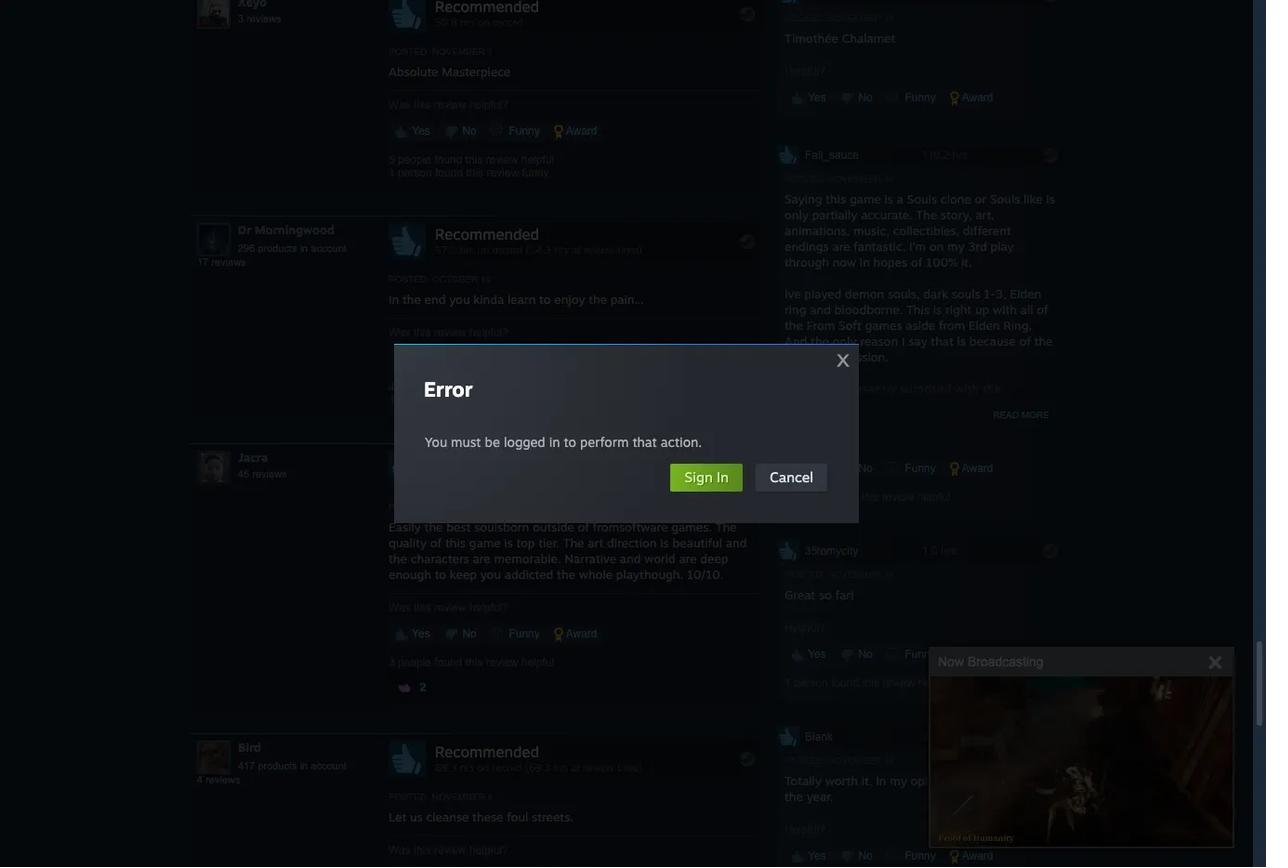 Task type: locate. For each thing, give the bounding box(es) containing it.
the down narrative
[[557, 567, 576, 582]]

art
[[588, 535, 604, 550]]

296
[[238, 242, 255, 254]]

1 horizontal spatial 4
[[389, 381, 395, 394]]

and inside ive played demon souls, dark souls 1-3, elden ring and bloodborne. this is right up with all of the from soft games aside from elden ring. and the only reason i say that is because of the linear progression.
[[810, 302, 831, 317]]

in right worth
[[876, 773, 887, 788]]

award link for yes link over 5
[[549, 121, 603, 141]]

3 people found this review helpful
[[785, 491, 951, 504], [389, 656, 554, 669]]

no link for yes link over 5
[[439, 121, 482, 141]]

1 vertical spatial elden
[[969, 318, 1000, 333]]

yes up error
[[409, 352, 430, 365]]

funny down learn
[[506, 352, 540, 365]]

1 inside 5 people found this review helpful 1 person found this review funny
[[389, 166, 395, 179]]

with down 3,
[[993, 302, 1017, 317]]

on
[[930, 239, 944, 254]]

and down direction
[[620, 551, 641, 566]]

in right the 417
[[300, 760, 308, 772]]

recommended up the kinda
[[435, 225, 539, 243]]

like inside totally worth it. in my opinion best souls like of the year.
[[1017, 773, 1036, 788]]

are
[[833, 239, 851, 254], [473, 551, 491, 566], [679, 551, 697, 566]]

person inside 4 people found this review helpful 1 person found this review funny
[[398, 394, 432, 407]]

my inside totally worth it. in my opinion best souls like of the year.
[[890, 773, 907, 788]]

1 horizontal spatial 3 people found this review helpful
[[785, 491, 951, 504]]

recommended link up streets.
[[389, 741, 761, 781]]

game up accurate.
[[850, 191, 881, 206]]

souls right the a
[[907, 191, 937, 206]]

action.
[[661, 434, 702, 450]]

of inside totally worth it. in my opinion best souls like of the year.
[[1039, 773, 1051, 788]]

0 vertical spatial only
[[785, 207, 809, 222]]

in inside saying this game is a souls clone or souls like is only partially accurate. the story, art, animations, music, collectibles, different endings are fantastic. i'm on my 3rd play through now in hopes of 100% it.
[[860, 255, 870, 269]]

like inside saying this game is a souls clone or souls like is only partially accurate. the story, art, animations, music, collectibles, different endings are fantastic. i'm on my 3rd play through now in hopes of 100% it.
[[1024, 191, 1043, 206]]

yes down year.
[[805, 850, 826, 863]]

up down 1-
[[975, 302, 990, 317]]

funny for absolute masterpiece
[[522, 166, 549, 179]]

2 souls from the left
[[990, 191, 1020, 206]]

account right the 417
[[311, 760, 347, 772]]

2 recommended link from the top
[[389, 451, 761, 491]]

direction
[[607, 535, 657, 550]]

now
[[833, 255, 857, 269]]

funny link for yes link underneath timothée the award link
[[882, 87, 942, 108]]

3 recommended from the top
[[435, 743, 539, 761]]

1 horizontal spatial you
[[480, 567, 501, 582]]

1 horizontal spatial it.
[[962, 255, 972, 269]]

1 vertical spatial products
[[258, 760, 297, 772]]

no link down characters at the left
[[439, 624, 482, 644]]

3rd
[[968, 239, 987, 254]]

1 horizontal spatial game
[[850, 191, 881, 206]]

0 vertical spatial 3
[[238, 13, 244, 24]]

that
[[931, 334, 954, 348], [633, 434, 657, 450]]

3 people found this review helpful up 2
[[389, 656, 554, 669]]

my right on
[[948, 239, 965, 254]]

and up from
[[810, 302, 831, 317]]

2 vertical spatial the
[[563, 535, 584, 550]]

yes link up error
[[389, 348, 436, 369]]

of
[[911, 255, 923, 269], [1037, 302, 1049, 317], [1020, 334, 1031, 348], [578, 520, 589, 534], [430, 535, 442, 550], [1039, 773, 1051, 788]]

no down project.
[[856, 462, 873, 475]]

0 horizontal spatial keep
[[450, 567, 477, 582]]

products inside bird 417 products in account 4 reviews
[[258, 760, 297, 772]]

error
[[424, 377, 473, 402]]

world
[[645, 551, 676, 566]]

no link for yes link underneath timothée
[[835, 87, 879, 108]]

art,
[[976, 207, 995, 222]]

1 recommended link from the top
[[389, 223, 761, 263]]

addicted
[[505, 567, 554, 582]]

1 horizontal spatial 3
[[389, 656, 395, 669]]

and up tell
[[947, 397, 968, 412]]

1 vertical spatial 3
[[785, 491, 791, 504]]

1 vertical spatial best
[[956, 773, 981, 788]]

funny link for the award link corresponding to yes link over 5
[[485, 121, 546, 141]]

elden
[[1010, 286, 1042, 301], [969, 318, 1000, 333]]

funny link up fail_sauce link
[[882, 87, 942, 108]]

1 horizontal spatial with
[[993, 302, 1017, 317]]

are down soulsborn
[[473, 551, 491, 566]]

2 vertical spatial 3
[[389, 656, 395, 669]]

been
[[807, 381, 836, 396]]

1 vertical spatial 1
[[389, 394, 395, 407]]

1 vertical spatial my
[[890, 773, 907, 788]]

no up 4 people found this review helpful 1 person found this review funny
[[459, 352, 477, 365]]

296 products in account link
[[238, 242, 347, 254]]

helpful inside 4 people found this review helpful 1 person found this review funny
[[521, 381, 554, 394]]

yes down work!
[[805, 462, 826, 475]]

my left opinion
[[890, 773, 907, 788]]

2 vertical spatial recommended
[[435, 743, 539, 761]]

partially
[[812, 207, 858, 222]]

project.
[[861, 428, 903, 443]]

0 horizontal spatial it.
[[862, 773, 873, 788]]

no down characters at the left
[[459, 627, 477, 640]]

i'm
[[910, 239, 926, 254]]

in inside bird 417 products in account 4 reviews
[[300, 760, 308, 772]]

1 vertical spatial it.
[[862, 773, 873, 788]]

fail_sauce
[[805, 149, 859, 162]]

no up 5 people found this review helpful 1 person found this review funny
[[459, 124, 477, 137]]

1 account from the top
[[311, 242, 347, 254]]

2 products from the top
[[258, 760, 297, 772]]

2
[[420, 681, 426, 695]]

blank
[[805, 731, 833, 744]]

0 vertical spatial best
[[447, 520, 471, 534]]

yes down timothée
[[805, 91, 826, 104]]

0 vertical spatial recommended link
[[389, 223, 761, 263]]

1 vertical spatial with
[[955, 381, 979, 396]]

2 horizontal spatial in
[[876, 773, 887, 788]]

0 vertical spatial like
[[1024, 191, 1043, 206]]

the left art
[[563, 535, 584, 550]]

keep down characters at the left
[[450, 567, 477, 582]]

417 products in account link
[[238, 760, 347, 772]]

1 horizontal spatial keep
[[950, 428, 977, 443]]

demon
[[845, 286, 885, 301]]

no
[[856, 91, 873, 104], [459, 124, 477, 137], [459, 352, 477, 365], [856, 462, 873, 475], [459, 627, 477, 640], [856, 648, 873, 661], [856, 850, 873, 863]]

no link up 1 person found this review helpful
[[835, 644, 879, 665]]

people up 'you'
[[398, 381, 432, 394]]

only inside ive played demon souls, dark souls 1-3, elden ring and bloodborne. this is right up with all of the from soft games aside from elden ring. and the only reason i say that is because of the linear progression.
[[833, 334, 857, 348]]

yes link down year.
[[785, 846, 832, 866]]

with inside i've been pleasantly surprised with the development teams support and updates. kudos to them, you can really tell they put their love into this project. please, keep up the great work!
[[955, 381, 979, 396]]

no link for yes link below the great
[[835, 644, 879, 665]]

in the end you kinda learn to enjoy the pain...
[[389, 292, 644, 307]]

0 vertical spatial products
[[258, 242, 297, 254]]

17
[[197, 256, 209, 268]]

only down soft
[[833, 334, 857, 348]]

recommended up these
[[435, 743, 539, 761]]

0 vertical spatial 3 people found this review helpful
[[785, 491, 951, 504]]

in inside dr morningwood 296 products in account 17 reviews
[[300, 242, 308, 254]]

0 horizontal spatial best
[[447, 520, 471, 534]]

teams
[[862, 397, 896, 412]]

1 vertical spatial like
[[1017, 773, 1036, 788]]

1 horizontal spatial the
[[716, 520, 737, 534]]

0 vertical spatial up
[[975, 302, 990, 317]]

dr morningwood link
[[238, 222, 335, 237]]

0 vertical spatial souls
[[952, 286, 981, 301]]

1 vertical spatial up
[[980, 428, 994, 443]]

4 reviews link
[[197, 774, 240, 786]]

person inside 5 people found this review helpful 1 person found this review funny
[[398, 166, 432, 179]]

now
[[938, 655, 964, 670]]

up down they
[[980, 428, 994, 443]]

this
[[907, 302, 930, 317]]

0 horizontal spatial souls
[[907, 191, 937, 206]]

0 vertical spatial that
[[931, 334, 954, 348]]

0 vertical spatial 4
[[389, 381, 395, 394]]

1 horizontal spatial in
[[717, 469, 729, 486]]

1 vertical spatial account
[[311, 760, 347, 772]]

person up 'you'
[[398, 394, 432, 407]]

my inside saying this game is a souls clone or souls like is only partially accurate. the story, art, animations, music, collectibles, different endings are fantastic. i'm on my 3rd play through now in hopes of 100% it.
[[948, 239, 965, 254]]

the down quality
[[389, 551, 407, 566]]

0 vertical spatial elden
[[1010, 286, 1042, 301]]

2 horizontal spatial are
[[833, 239, 851, 254]]

2 vertical spatial you
[[480, 567, 501, 582]]

2 vertical spatial in
[[876, 773, 887, 788]]

no down worth
[[856, 850, 873, 863]]

is down dark
[[933, 302, 942, 317]]

1 inside 4 people found this review helpful 1 person found this review funny
[[389, 394, 395, 407]]

pleasantly
[[839, 381, 897, 396]]

recommended down be in the left bottom of the page
[[435, 453, 539, 471]]

with inside ive played demon souls, dark souls 1-3, elden ring and bloodborne. this is right up with all of the from soft games aside from elden ring. and the only reason i say that is because of the linear progression.
[[993, 302, 1017, 317]]

0 horizontal spatial in
[[389, 292, 399, 307]]

broadcasting
[[968, 655, 1044, 670]]

tell
[[956, 413, 973, 428]]

1 person found this review helpful
[[785, 677, 951, 690]]

i've
[[785, 381, 804, 396]]

or
[[975, 191, 987, 206]]

products inside dr morningwood 296 products in account 17 reviews
[[258, 242, 297, 254]]

1 vertical spatial you
[[874, 413, 895, 428]]

0 vertical spatial my
[[948, 239, 965, 254]]

0 vertical spatial game
[[850, 191, 881, 206]]

4 inside bird 417 products in account 4 reviews
[[197, 774, 203, 786]]

you up project.
[[874, 413, 895, 428]]

in down morningwood
[[300, 242, 308, 254]]

no link down chalamet
[[835, 87, 879, 108]]

2 vertical spatial recommended link
[[389, 741, 761, 781]]

best inside totally worth it. in my opinion best souls like of the year.
[[956, 773, 981, 788]]

read more link
[[994, 410, 1050, 420]]

with up tell
[[955, 381, 979, 396]]

0 vertical spatial person
[[398, 166, 432, 179]]

yes up 2
[[409, 627, 430, 640]]

you inside i've been pleasantly surprised with the development teams support and updates. kudos to them, you can really tell they put their love into this project. please, keep up the great work!
[[874, 413, 895, 428]]

best up characters at the left
[[447, 520, 471, 534]]

1 horizontal spatial souls
[[984, 773, 1013, 788]]

3 people found this review helpful down project.
[[785, 491, 951, 504]]

absolute masterpiece
[[389, 64, 511, 79]]

in right now
[[860, 255, 870, 269]]

2 horizontal spatial the
[[916, 207, 938, 222]]

far!
[[836, 587, 855, 602]]

tier.
[[539, 535, 560, 550]]

this inside saying this game is a souls clone or souls like is only partially accurate. the story, art, animations, music, collectibles, different endings are fantastic. i'm on my 3rd play through now in hopes of 100% it.
[[826, 191, 846, 206]]

person up blank
[[794, 677, 828, 690]]

yes for yes link below love
[[805, 462, 826, 475]]

music,
[[854, 223, 890, 238]]

1 vertical spatial 3 people found this review helpful
[[389, 656, 554, 669]]

0 horizontal spatial game
[[469, 535, 501, 550]]

yes up 1 person found this review helpful
[[805, 648, 826, 661]]

award
[[960, 91, 994, 104], [564, 124, 597, 137], [564, 352, 597, 365], [960, 462, 994, 475], [564, 627, 597, 640], [960, 648, 994, 661], [960, 850, 994, 863]]

it. right worth
[[862, 773, 873, 788]]

1 vertical spatial recommended
[[435, 453, 539, 471]]

no for yes link on top of 2
[[459, 627, 477, 640]]

is
[[885, 191, 894, 206], [1047, 191, 1055, 206], [933, 302, 942, 317], [957, 334, 966, 348], [504, 535, 513, 550], [660, 535, 669, 550]]

the down from
[[811, 334, 829, 348]]

4 people found this review helpful 1 person found this review funny
[[389, 381, 554, 407]]

souls inside ive played demon souls, dark souls 1-3, elden ring and bloodborne. this is right up with all of the from soft games aside from elden ring. and the only reason i say that is because of the linear progression.
[[952, 286, 981, 301]]

0 vertical spatial keep
[[950, 428, 977, 443]]

0 horizontal spatial elden
[[969, 318, 1000, 333]]

35tomycity link
[[777, 540, 1064, 566]]

funny down please,
[[902, 462, 936, 475]]

to down characters at the left
[[435, 567, 446, 582]]

no for yes link underneath timothée
[[856, 91, 873, 104]]

no up 1 person found this review helpful
[[856, 648, 873, 661]]

funny link down addicted
[[485, 624, 546, 644]]

2 vertical spatial person
[[794, 677, 828, 690]]

are up now
[[833, 239, 851, 254]]

recommended link for fromsoftware
[[389, 451, 761, 491]]

because
[[970, 334, 1016, 348]]

in left end
[[389, 292, 399, 307]]

to up "into"
[[823, 413, 835, 428]]

funny link down please,
[[882, 458, 942, 479]]

award link
[[945, 87, 999, 108], [549, 121, 603, 141], [549, 348, 603, 369], [945, 458, 999, 479], [549, 624, 603, 644], [945, 644, 999, 665], [945, 846, 999, 866]]

funny link up 4 people found this review helpful 1 person found this review funny
[[485, 348, 546, 369]]

1 horizontal spatial that
[[931, 334, 954, 348]]

0 horizontal spatial souls
[[952, 286, 981, 301]]

account inside dr morningwood 296 products in account 17 reviews
[[311, 242, 347, 254]]

funny inside 5 people found this review helpful 1 person found this review funny
[[522, 166, 549, 179]]

fromsoftware
[[593, 520, 668, 534]]

no for yes link below year.
[[856, 850, 873, 863]]

no link for yes link above error
[[439, 348, 482, 369]]

let us cleanse these foul streets.
[[389, 810, 574, 825]]

funny up fail_sauce link
[[902, 91, 936, 104]]

0 vertical spatial you
[[449, 292, 470, 307]]

no for yes link above error
[[459, 352, 477, 365]]

1 vertical spatial keep
[[450, 567, 477, 582]]

you
[[425, 434, 447, 450]]

no link up 5 people found this review helpful 1 person found this review funny
[[439, 121, 482, 141]]

2 funny from the top
[[522, 394, 549, 407]]

recommended for soulsborn
[[435, 453, 539, 471]]

1 horizontal spatial are
[[679, 551, 697, 566]]

this
[[466, 153, 483, 166], [466, 166, 484, 179], [826, 191, 846, 206], [466, 381, 483, 394], [466, 394, 484, 407], [837, 428, 857, 443], [862, 491, 879, 504], [445, 535, 466, 550], [466, 656, 483, 669], [862, 677, 880, 690]]

0 vertical spatial account
[[311, 242, 347, 254]]

0 vertical spatial the
[[916, 207, 938, 222]]

0 vertical spatial with
[[993, 302, 1017, 317]]

account
[[311, 242, 347, 254], [311, 760, 347, 772]]

funny for in the end you kinda learn to enjoy the pain...
[[522, 394, 549, 407]]

linear
[[785, 349, 816, 364]]

them,
[[838, 413, 871, 428]]

yes down absolute
[[409, 124, 430, 137]]

accurate.
[[861, 207, 913, 222]]

helpful
[[521, 153, 554, 166], [521, 381, 554, 394], [918, 491, 951, 504], [521, 656, 554, 669], [918, 677, 951, 690]]

0 horizontal spatial 4
[[197, 774, 203, 786]]

1 vertical spatial game
[[469, 535, 501, 550]]

you left addicted
[[480, 567, 501, 582]]

award link for yes link above error
[[549, 348, 603, 369]]

0 vertical spatial it.
[[962, 255, 972, 269]]

1 vertical spatial souls
[[984, 773, 1013, 788]]

recommended link up the enjoy
[[389, 223, 761, 263]]

the down "totally"
[[785, 789, 803, 804]]

only down saying
[[785, 207, 809, 222]]

no for yes link over 5
[[459, 124, 477, 137]]

elden up because
[[969, 318, 1000, 333]]

helpful inside 5 people found this review helpful 1 person found this review funny
[[521, 153, 554, 166]]

0 vertical spatial 1
[[389, 166, 395, 179]]

recommended link
[[389, 223, 761, 263], [389, 451, 761, 491], [389, 741, 761, 781]]

is left 'top'
[[504, 535, 513, 550]]

they
[[977, 413, 1002, 428]]

whole
[[579, 567, 613, 582]]

people right 5
[[398, 153, 432, 166]]

1 products from the top
[[258, 242, 297, 254]]

funny inside 4 people found this review helpful 1 person found this review funny
[[522, 394, 549, 407]]

keep inside i've been pleasantly surprised with the development teams support and updates. kudos to them, you can really tell they put their love into this project. please, keep up the great work!
[[950, 428, 977, 443]]

the
[[403, 292, 421, 307], [589, 292, 607, 307], [785, 318, 803, 333], [811, 334, 829, 348], [1035, 334, 1053, 348], [983, 381, 1001, 396], [998, 428, 1016, 443], [425, 520, 443, 534], [389, 551, 407, 566], [557, 567, 576, 582], [785, 789, 803, 804]]

like
[[1024, 191, 1043, 206], [1017, 773, 1036, 788]]

people inside 5 people found this review helpful 1 person found this review funny
[[398, 153, 432, 166]]

2 account from the top
[[311, 760, 347, 772]]

you right end
[[449, 292, 470, 307]]

0 horizontal spatial only
[[785, 207, 809, 222]]

in right logged
[[549, 434, 560, 450]]

to inside easily the best soulsborn outside of fromsoftware games. the quality of this game is top tier. the art direction is beautiful and the characters are memorable. narrative and world are deep enough to keep you addicted the whole playthough. 10/10.
[[435, 567, 446, 582]]

1 funny from the top
[[522, 166, 549, 179]]

1 vertical spatial funny
[[522, 394, 549, 407]]

great
[[1020, 428, 1049, 443]]

are down beautiful on the bottom of page
[[679, 551, 697, 566]]

the right easily
[[425, 520, 443, 534]]

reviews
[[247, 13, 281, 24], [211, 256, 246, 268], [252, 468, 287, 480], [206, 774, 240, 786]]

funny link up 1 person found this review helpful
[[882, 644, 942, 665]]

no for yes link below love
[[856, 462, 873, 475]]

0 horizontal spatial that
[[633, 434, 657, 450]]

1 vertical spatial 4
[[197, 774, 203, 786]]

0 horizontal spatial are
[[473, 551, 491, 566]]

3 reviews link
[[238, 13, 281, 24]]

the down put
[[998, 428, 1016, 443]]

recommended link down you must be logged in to perform that action.
[[389, 451, 761, 491]]

funny link down totally worth it. in my opinion best souls like of the year.
[[882, 846, 942, 866]]

1 recommended from the top
[[435, 225, 539, 243]]

1 vertical spatial recommended link
[[389, 451, 761, 491]]

0 vertical spatial recommended
[[435, 225, 539, 243]]

souls
[[952, 286, 981, 301], [984, 773, 1013, 788]]

now broadcasting link
[[938, 653, 1044, 671]]

the inside saying this game is a souls clone or souls like is only partially accurate. the story, art, animations, music, collectibles, different endings are fantastic. i'm on my 3rd play through now in hopes of 100% it.
[[916, 207, 938, 222]]

work!
[[785, 444, 816, 459]]

417
[[238, 760, 255, 772]]

the right because
[[1035, 334, 1053, 348]]

1 vertical spatial only
[[833, 334, 857, 348]]

person for masterpiece
[[398, 166, 432, 179]]

fantastic.
[[854, 239, 906, 254]]

bird link
[[238, 740, 261, 755]]

3,
[[996, 286, 1007, 301]]

games
[[865, 318, 903, 333]]

0 horizontal spatial with
[[955, 381, 979, 396]]

up
[[975, 302, 990, 317], [980, 428, 994, 443]]

2 horizontal spatial 3
[[785, 491, 791, 504]]

no link down worth
[[835, 846, 879, 866]]

i
[[902, 334, 905, 348]]

in right sign
[[717, 469, 729, 486]]

1 horizontal spatial best
[[956, 773, 981, 788]]

1 horizontal spatial souls
[[990, 191, 1020, 206]]

0 vertical spatial funny
[[522, 166, 549, 179]]

1 horizontal spatial my
[[948, 239, 965, 254]]

0 horizontal spatial my
[[890, 773, 907, 788]]

2 recommended from the top
[[435, 453, 539, 471]]

yes link down love
[[785, 458, 832, 479]]

account down morningwood
[[311, 242, 347, 254]]

streets.
[[532, 810, 574, 825]]

2 horizontal spatial you
[[874, 413, 895, 428]]

dr
[[238, 222, 252, 237]]

1 horizontal spatial only
[[833, 334, 857, 348]]

1 vertical spatial person
[[398, 394, 432, 407]]

award link for yes link below the great
[[945, 644, 999, 665]]



Task type: describe. For each thing, give the bounding box(es) containing it.
opinion
[[911, 773, 953, 788]]

game inside saying this game is a souls clone or souls like is only partially accurate. the story, art, animations, music, collectibles, different endings are fantastic. i'm on my 3rd play through now in hopes of 100% it.
[[850, 191, 881, 206]]

yes link up 2
[[389, 624, 436, 644]]

progression.
[[820, 349, 889, 364]]

memorable.
[[494, 551, 561, 566]]

recommended for these
[[435, 743, 539, 761]]

best inside easily the best soulsborn outside of fromsoftware games. the quality of this game is top tier. the art direction is beautiful and the characters are memorable. narrative and world are deep enough to keep you addicted the whole playthough. 10/10.
[[447, 520, 471, 534]]

ive played demon souls, dark souls 1-3, elden ring and bloodborne. this is right up with all of the from soft games aside from elden ring. and the only reason i say that is because of the linear progression.
[[785, 286, 1053, 364]]

the right the enjoy
[[589, 292, 607, 307]]

in inside totally worth it. in my opinion best souls like of the year.
[[876, 773, 887, 788]]

put
[[1005, 413, 1024, 428]]

funny up 5 people found this review helpful 1 person found this review funny
[[506, 124, 540, 137]]

0 horizontal spatial 3 people found this review helpful
[[389, 656, 554, 669]]

you must be logged in to perform that action.
[[425, 434, 702, 450]]

be
[[485, 434, 500, 450]]

and up deep at the bottom of page
[[726, 535, 747, 550]]

people inside 4 people found this review helpful 1 person found this review funny
[[398, 381, 432, 394]]

bird 417 products in account 4 reviews
[[197, 740, 347, 786]]

really
[[922, 413, 953, 428]]

1 vertical spatial the
[[716, 520, 737, 534]]

3 reviews
[[238, 13, 281, 24]]

updates.
[[971, 397, 1020, 412]]

2 vertical spatial 1
[[785, 677, 791, 690]]

1 for in the end you kinda learn to enjoy the pain...
[[389, 394, 395, 407]]

this inside i've been pleasantly surprised with the development teams support and updates. kudos to them, you can really tell they put their love into this project. please, keep up the great work!
[[837, 428, 857, 443]]

development
[[785, 397, 858, 412]]

so
[[819, 587, 832, 602]]

no link for yes link below love
[[835, 458, 879, 479]]

no for yes link below the great
[[856, 648, 873, 661]]

100%
[[926, 255, 958, 269]]

saying
[[785, 191, 822, 206]]

bird
[[238, 740, 261, 755]]

pain...
[[611, 292, 644, 307]]

great so far!
[[785, 587, 855, 602]]

quality
[[389, 535, 427, 550]]

people up 2
[[398, 656, 432, 669]]

let
[[389, 810, 407, 825]]

is right or
[[1047, 191, 1055, 206]]

different
[[963, 223, 1012, 238]]

award link for yes link on top of 2
[[549, 624, 603, 644]]

people down cancel
[[794, 491, 828, 504]]

yes link up 5
[[389, 121, 436, 141]]

us
[[410, 810, 423, 825]]

souls,
[[888, 286, 920, 301]]

recommended for you
[[435, 225, 539, 243]]

totally
[[785, 773, 822, 788]]

you inside easily the best soulsborn outside of fromsoftware games. the quality of this game is top tier. the art direction is beautiful and the characters are memorable. narrative and world are deep enough to keep you addicted the whole playthough. 10/10.
[[480, 567, 501, 582]]

this inside easily the best soulsborn outside of fromsoftware games. the quality of this game is top tier. the art direction is beautiful and the characters are memorable. narrative and world are deep enough to keep you addicted the whole playthough. 10/10.
[[445, 535, 466, 550]]

yes for yes link above error
[[409, 352, 430, 365]]

1 for absolute masterpiece
[[389, 166, 395, 179]]

totally worth it. in my opinion best souls like of the year.
[[785, 773, 1051, 804]]

award link for yes link underneath timothée
[[945, 87, 999, 108]]

all
[[1021, 302, 1034, 317]]

it. inside saying this game is a souls clone or souls like is only partially accurate. the story, art, animations, music, collectibles, different endings are fantastic. i'm on my 3rd play through now in hopes of 100% it.
[[962, 255, 972, 269]]

masterpiece
[[442, 64, 511, 79]]

please,
[[907, 428, 946, 443]]

timothée
[[785, 30, 839, 45]]

0 horizontal spatial you
[[449, 292, 470, 307]]

only inside saying this game is a souls clone or souls like is only partially accurate. the story, art, animations, music, collectibles, different endings are fantastic. i'm on my 3rd play through now in hopes of 100% it.
[[785, 207, 809, 222]]

0 vertical spatial in
[[389, 292, 399, 307]]

learn
[[508, 292, 536, 307]]

support
[[900, 397, 943, 412]]

1 horizontal spatial elden
[[1010, 286, 1042, 301]]

play
[[991, 239, 1014, 254]]

funny left now on the right bottom of the page
[[902, 648, 936, 661]]

bloodborne.
[[835, 302, 903, 317]]

sign in
[[685, 469, 729, 486]]

a
[[897, 191, 904, 206]]

recommended link for to
[[389, 223, 761, 263]]

no link for yes link below year.
[[835, 846, 879, 866]]

yes for yes link below the great
[[805, 648, 826, 661]]

1-
[[984, 286, 996, 301]]

to right learn
[[539, 292, 551, 307]]

outside
[[533, 520, 575, 534]]

reason
[[861, 334, 898, 348]]

love
[[785, 428, 808, 443]]

that inside ive played demon souls, dark souls 1-3, elden ring and bloodborne. this is right up with all of the from soft games aside from elden ring. and the only reason i say that is because of the linear progression.
[[931, 334, 954, 348]]

to left perform
[[564, 434, 577, 450]]

award link for yes link below year.
[[945, 846, 999, 866]]

0 horizontal spatial the
[[563, 535, 584, 550]]

to inside i've been pleasantly surprised with the development teams support and updates. kudos to them, you can really tell they put their love into this project. please, keep up the great work!
[[823, 413, 835, 428]]

yes link down the great
[[785, 644, 832, 665]]

logged
[[504, 434, 546, 450]]

1 souls from the left
[[907, 191, 937, 206]]

account inside bird 417 products in account 4 reviews
[[311, 760, 347, 772]]

and
[[785, 334, 807, 348]]

enjoy
[[554, 292, 585, 307]]

1 vertical spatial that
[[633, 434, 657, 450]]

reviews inside bird 417 products in account 4 reviews
[[206, 774, 240, 786]]

yes link down timothée
[[785, 87, 832, 108]]

funny link for the award link related to yes link below love
[[882, 458, 942, 479]]

yes for yes link underneath timothée
[[805, 91, 826, 104]]

yes for yes link over 5
[[409, 124, 430, 137]]

funny down totally worth it. in my opinion best souls like of the year.
[[902, 850, 936, 863]]

chalamet
[[842, 30, 896, 45]]

up inside ive played demon souls, dark souls 1-3, elden ring and bloodborne. this is right up with all of the from soft games aside from elden ring. and the only reason i say that is because of the linear progression.
[[975, 302, 990, 317]]

characters
[[411, 551, 469, 566]]

up inside i've been pleasantly surprised with the development teams support and updates. kudos to them, you can really tell they put their love into this project. please, keep up the great work!
[[980, 428, 994, 443]]

say
[[909, 334, 928, 348]]

easily
[[389, 520, 421, 534]]

keep inside easily the best soulsborn outside of fromsoftware games. the quality of this game is top tier. the art direction is beautiful and the characters are memorable. narrative and world are deep enough to keep you addicted the whole playthough. 10/10.
[[450, 567, 477, 582]]

played
[[805, 286, 842, 301]]

funny link for the award link corresponding to yes link below the great
[[882, 644, 942, 665]]

must
[[451, 434, 481, 450]]

story,
[[941, 207, 972, 222]]

right
[[946, 302, 972, 317]]

absolute
[[389, 64, 438, 79]]

it. inside totally worth it. in my opinion best souls like of the year.
[[862, 773, 873, 788]]

saying this game is a souls clone or souls like is only partially accurate. the story, art, animations, music, collectibles, different endings are fantastic. i'm on my 3rd play through now in hopes of 100% it.
[[785, 191, 1055, 269]]

cleanse
[[426, 810, 469, 825]]

35tomycity
[[805, 545, 859, 558]]

these
[[472, 810, 503, 825]]

games.
[[672, 520, 712, 534]]

reviews inside dr morningwood 296 products in account 17 reviews
[[211, 256, 246, 268]]

can
[[898, 413, 919, 428]]

is left the a
[[885, 191, 894, 206]]

soft
[[839, 318, 862, 333]]

no link for yes link on top of 2
[[439, 624, 482, 644]]

ive
[[785, 286, 801, 301]]

from
[[807, 318, 835, 333]]

perform
[[580, 434, 629, 450]]

are inside saying this game is a souls clone or souls like is only partially accurate. the story, art, animations, music, collectibles, different endings are fantastic. i'm on my 3rd play through now in hopes of 100% it.
[[833, 239, 851, 254]]

person for the
[[398, 394, 432, 407]]

is down from
[[957, 334, 966, 348]]

worth
[[826, 773, 858, 788]]

of inside saying this game is a souls clone or souls like is only partially accurate. the story, art, animations, music, collectibles, different endings are fantastic. i'm on my 3rd play through now in hopes of 100% it.
[[911, 255, 923, 269]]

and inside i've been pleasantly surprised with the development teams support and updates. kudos to them, you can really tell they put their love into this project. please, keep up the great work!
[[947, 397, 968, 412]]

4 inside 4 people found this review helpful 1 person found this review funny
[[389, 381, 395, 394]]

funny down addicted
[[506, 627, 540, 640]]

through
[[785, 255, 829, 269]]

45
[[238, 468, 249, 480]]

sign
[[685, 469, 713, 486]]

read more
[[994, 410, 1050, 420]]

the inside totally worth it. in my opinion best souls like of the year.
[[785, 789, 803, 804]]

jacra link
[[238, 450, 268, 465]]

the left end
[[403, 292, 421, 307]]

clone
[[941, 191, 972, 206]]

funny link for the award link for yes link above error
[[485, 348, 546, 369]]

their
[[1028, 413, 1054, 428]]

is up world
[[660, 535, 669, 550]]

yes for yes link below year.
[[805, 850, 826, 863]]

funny link for the award link related to yes link on top of 2
[[485, 624, 546, 644]]

more
[[1022, 410, 1050, 420]]

funny link for the award link for yes link below year.
[[882, 846, 942, 866]]

end
[[425, 292, 446, 307]]

foul
[[507, 810, 529, 825]]

blank link
[[777, 726, 1064, 752]]

the up updates.
[[983, 381, 1001, 396]]

the down ring
[[785, 318, 803, 333]]

animations,
[[785, 223, 850, 238]]

i've been pleasantly surprised with the development teams support and updates. kudos to them, you can really tell they put their love into this project. please, keep up the great work!
[[785, 381, 1054, 459]]

game inside easily the best soulsborn outside of fromsoftware games. the quality of this game is top tier. the art direction is beautiful and the characters are memorable. narrative and world are deep enough to keep you addicted the whole playthough. 10/10.
[[469, 535, 501, 550]]

reviews inside jacra 45 reviews
[[252, 468, 287, 480]]

3 recommended link from the top
[[389, 741, 761, 781]]

award link for yes link below love
[[945, 458, 999, 479]]

souls inside totally worth it. in my opinion best souls like of the year.
[[984, 773, 1013, 788]]

yes for yes link on top of 2
[[409, 627, 430, 640]]

1 vertical spatial in
[[717, 469, 729, 486]]

now broadcasting
[[938, 655, 1044, 670]]

0 horizontal spatial 3
[[238, 13, 244, 24]]



Task type: vqa. For each thing, say whether or not it's contained in the screenshot.
REVIEWS: for Very Positive (7,746,160)
no



